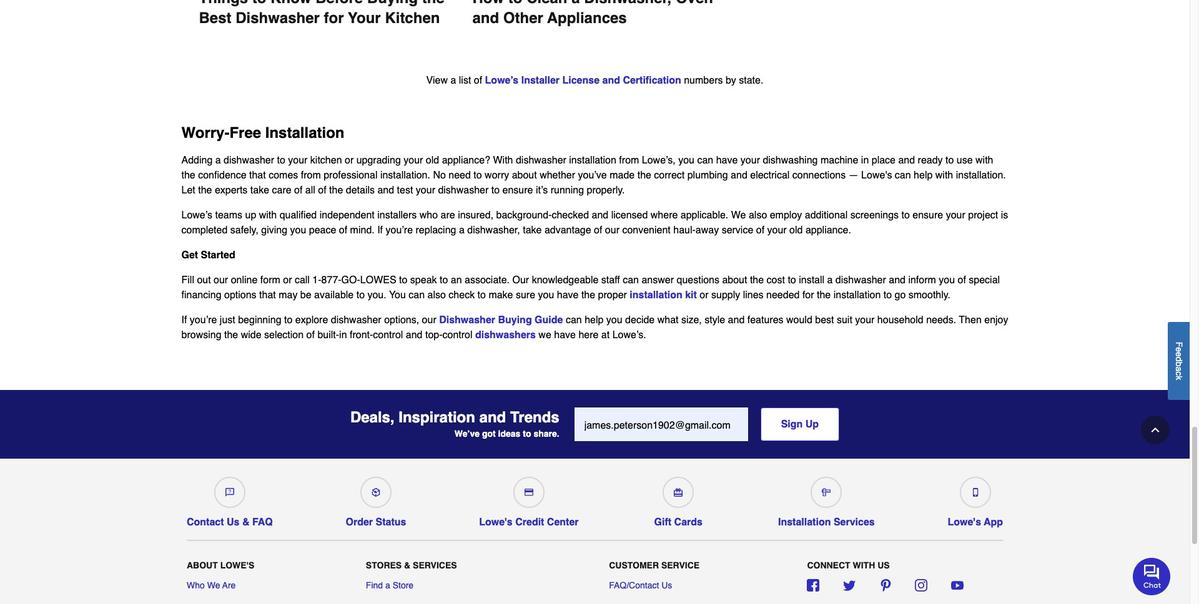 Task type: describe. For each thing, give the bounding box(es) containing it.
twitter image
[[843, 580, 856, 592]]

adding
[[181, 155, 213, 166]]

1 horizontal spatial services
[[834, 517, 875, 528]]

us for contact
[[227, 517, 239, 528]]

take inside 'lowe's teams up with qualified independent installers who are insured, background-checked and licensed where applicable. we also employ additional screenings to ensure your project is completed safely, giving you peace of mind. if you're replacing a dishwasher, take advantage of our convenient haul-away service of your old appliance.'
[[523, 225, 542, 236]]

chat invite button image
[[1133, 557, 1171, 596]]

where
[[651, 210, 678, 221]]

you.
[[368, 290, 386, 301]]

the down install
[[817, 290, 831, 301]]

faq/contact
[[609, 581, 659, 591]]

kitchen
[[310, 155, 342, 166]]

your up comes
[[288, 155, 308, 166]]

appliance?
[[442, 155, 490, 166]]

supply
[[711, 290, 740, 301]]

installation kit or supply lines needed for the installation to go smoothly.
[[630, 290, 951, 301]]

a inside button
[[1174, 367, 1184, 372]]

of right service
[[756, 225, 765, 236]]

a right find
[[385, 581, 390, 591]]

order
[[346, 517, 373, 528]]

the up lines at the right of the page
[[750, 275, 764, 286]]

wide
[[241, 330, 261, 341]]

trends
[[510, 409, 559, 426]]

1 vertical spatial &
[[404, 561, 410, 571]]

household
[[877, 315, 924, 326]]

ensure inside 'lowe's teams up with qualified independent installers who are insured, background-checked and licensed where applicable. we also employ additional screenings to ensure your project is completed safely, giving you peace of mind. if you're replacing a dishwasher, take advantage of our convenient haul-away service of your old appliance.'
[[913, 210, 943, 221]]

by
[[726, 75, 736, 86]]

1 vertical spatial dishwasher
[[439, 315, 495, 326]]

dishwasher inside the things to know before buying the best dishwasher for your kitchen
[[236, 9, 320, 27]]

and left test
[[378, 185, 394, 196]]

—
[[849, 170, 859, 181]]

with
[[493, 155, 513, 166]]

can inside can help you decide what size, style and features would best suit your household needs. then enjoy browsing the wide selection of built-in front-control and top-control
[[566, 315, 582, 326]]

dishwasher inside fill out our online form or call 1-877-go-lowes to speak to an associate. our knowledgeable staff can answer questions about the cost to install a dishwasher and inform you of special financing options that may be available to you. you can also check to make sure you have the proper
[[836, 275, 886, 286]]

can up 'plumbing'
[[697, 155, 713, 166]]

plumbing
[[687, 170, 728, 181]]

lowe's inside 'lowe's teams up with qualified independent installers who are insured, background-checked and licensed where applicable. we also employ additional screenings to ensure your project is completed safely, giving you peace of mind. if you're replacing a dishwasher, take advantage of our convenient haul-away service of your old appliance.'
[[181, 210, 212, 221]]

before
[[315, 0, 363, 7]]

and inside how to clean a dishwasher, oven and other appliances
[[472, 9, 499, 27]]

you inside adding a dishwasher to your kitchen or upgrading your old appliance? with dishwasher installation from lowe's, you can have your dishwashing machine in place and ready to use with the confidence that comes from professional installation. no need to worry about whether you've made the correct plumbing and electrical connections — lowe's can help with installation. let the experts take care of all of the details and test your dishwasher to ensure it's running properly.
[[678, 155, 695, 166]]

who
[[420, 210, 438, 221]]

inform
[[908, 275, 936, 286]]

installation services link
[[778, 472, 875, 528]]

customer service
[[609, 561, 700, 571]]

a inside adding a dishwasher to your kitchen or upgrading your old appliance? with dishwasher installation from lowe's, you can have your dishwashing machine in place and ready to use with the confidence that comes from professional installation. no need to worry about whether you've made the correct plumbing and electrical connections — lowe's can help with installation. let the experts take care of all of the details and test your dishwasher to ensure it's running properly.
[[215, 155, 221, 166]]

to left an
[[440, 275, 448, 286]]

instagram image
[[915, 580, 928, 592]]

dishwashers we have here at lowe's.
[[475, 330, 646, 341]]

answer
[[642, 275, 674, 286]]

contact
[[187, 517, 224, 528]]

and down options,
[[406, 330, 422, 341]]

help inside can help you decide what size, style and features would best suit your household needs. then enjoy browsing the wide selection of built-in front-control and top-control
[[585, 315, 604, 326]]

to up the installation kit or supply lines needed for the installation to go smoothly.
[[788, 275, 796, 286]]

appliance.
[[806, 225, 851, 236]]

no
[[433, 170, 446, 181]]

care
[[272, 185, 291, 196]]

about inside fill out our online form or call 1-877-go-lowes to speak to an associate. our knowledgeable staff can answer questions about the cost to install a dishwasher and inform you of special financing options that may be available to you. you can also check to make sure you have the proper
[[722, 275, 747, 286]]

giving
[[261, 225, 287, 236]]

to left go
[[884, 290, 892, 301]]

of down independent
[[339, 225, 347, 236]]

needs.
[[926, 315, 956, 326]]

of right all
[[318, 185, 326, 196]]

f e e d b a c k
[[1174, 342, 1184, 380]]

dishwasher down need
[[438, 185, 489, 196]]

professional
[[324, 170, 378, 181]]

additional
[[805, 210, 848, 221]]

a inside 'lowe's teams up with qualified independent installers who are insured, background-checked and licensed where applicable. we also employ additional screenings to ensure your project is completed safely, giving you peace of mind. if you're replacing a dishwasher, take advantage of our convenient haul-away service of your old appliance.'
[[459, 225, 465, 236]]

lowe's.
[[612, 330, 646, 341]]

old inside 'lowe's teams up with qualified independent installers who are insured, background-checked and licensed where applicable. we also employ additional screenings to ensure your project is completed safely, giving you peace of mind. if you're replacing a dishwasher, take advantage of our convenient haul-away service of your old appliance.'
[[789, 225, 803, 236]]

to up comes
[[277, 155, 285, 166]]

1 control from the left
[[373, 330, 403, 341]]

clean
[[527, 0, 567, 7]]

0 vertical spatial from
[[619, 155, 639, 166]]

an
[[451, 275, 462, 286]]

who we are link
[[187, 580, 236, 592]]

your up test
[[404, 155, 423, 166]]

got
[[482, 429, 496, 439]]

confidence
[[198, 170, 246, 181]]

explore
[[295, 315, 328, 326]]

you inside can help you decide what size, style and features would best suit your household needs. then enjoy browsing the wide selection of built-in front-control and top-control
[[606, 315, 622, 326]]

to down "associate."
[[478, 290, 486, 301]]

can right staff
[[623, 275, 639, 286]]

to inside the deals, inspiration and trends we've got ideas to share.
[[523, 429, 531, 439]]

we inside 'lowe's teams up with qualified independent installers who are insured, background-checked and licensed where applicable. we also employ additional screenings to ensure your project is completed safely, giving you peace of mind. if you're replacing a dishwasher, take advantage of our convenient haul-away service of your old appliance.'
[[731, 210, 746, 221]]

a left the list
[[451, 75, 456, 86]]

inspiration
[[399, 409, 475, 426]]

dishwasher,
[[584, 0, 672, 7]]

insured,
[[458, 210, 493, 221]]

service
[[661, 561, 700, 571]]

and left electrical
[[731, 170, 747, 181]]

find a store link
[[366, 580, 414, 592]]

your down the employ
[[767, 225, 787, 236]]

customer
[[609, 561, 659, 571]]

convenient
[[622, 225, 671, 236]]

your down no
[[416, 185, 435, 196]]

advantage
[[545, 225, 591, 236]]

here
[[579, 330, 599, 341]]

about inside adding a dishwasher to your kitchen or upgrading your old appliance? with dishwasher installation from lowe's, you can have your dishwashing machine in place and ready to use with the confidence that comes from professional installation. no need to worry about whether you've made the correct plumbing and electrical connections — lowe's can help with installation. let the experts take care of all of the details and test your dishwasher to ensure it's running properly.
[[512, 170, 537, 181]]

installation inside adding a dishwasher to your kitchen or upgrading your old appliance? with dishwasher installation from lowe's, you can have your dishwashing machine in place and ready to use with the confidence that comes from professional installation. no need to worry about whether you've made the correct plumbing and electrical connections — lowe's can help with installation. let the experts take care of all of the details and test your dishwasher to ensure it's running properly.
[[569, 155, 616, 166]]

the inside can help you decide what size, style and features would best suit your household needs. then enjoy browsing the wide selection of built-in front-control and top-control
[[224, 330, 238, 341]]

be
[[300, 290, 311, 301]]

1 vertical spatial for
[[802, 290, 814, 301]]

Email Address email field
[[574, 408, 748, 441]]

& inside contact us & faq link
[[242, 517, 249, 528]]

check
[[449, 290, 475, 301]]

faq
[[252, 517, 273, 528]]

if inside 'lowe's teams up with qualified independent installers who are insured, background-checked and licensed where applicable. we also employ additional screenings to ensure your project is completed safely, giving you peace of mind. if you're replacing a dishwasher, take advantage of our convenient haul-away service of your old appliance.'
[[377, 225, 383, 236]]

a inside how to clean a dishwasher, oven and other appliances
[[572, 0, 580, 7]]

all
[[305, 185, 315, 196]]

project
[[968, 210, 998, 221]]

go-
[[341, 275, 360, 286]]

to inside the things to know before buying the best dishwasher for your kitchen
[[252, 0, 266, 7]]

you're inside 'lowe's teams up with qualified independent installers who are insured, background-checked and licensed where applicable. we also employ additional screenings to ensure your project is completed safely, giving you peace of mind. if you're replacing a dishwasher, take advantage of our convenient haul-away service of your old appliance.'
[[386, 225, 413, 236]]

you
[[389, 290, 406, 301]]

lowe's app link
[[948, 472, 1003, 528]]

it's
[[536, 185, 548, 196]]

of inside can help you decide what size, style and features would best suit your household needs. then enjoy browsing the wide selection of built-in front-control and top-control
[[306, 330, 315, 341]]

comes
[[269, 170, 298, 181]]

know
[[271, 0, 311, 7]]

connect
[[807, 561, 850, 571]]

size,
[[681, 315, 702, 326]]

2 vertical spatial our
[[422, 315, 436, 326]]

your up electrical
[[741, 155, 760, 166]]

0 horizontal spatial installation
[[265, 124, 344, 142]]

correct
[[654, 170, 685, 181]]

that inside fill out our online form or call 1-877-go-lowes to speak to an associate. our knowledgeable staff can answer questions about the cost to install a dishwasher and inform you of special financing options that may be available to you. you can also check to make sure you have the proper
[[259, 290, 276, 301]]

smoothly.
[[909, 290, 951, 301]]

the inside the things to know before buying the best dishwasher for your kitchen
[[422, 0, 445, 7]]

dishwasher buying guide link
[[439, 315, 563, 326]]

to left you.
[[356, 290, 365, 301]]

the left proper
[[581, 290, 595, 301]]

details
[[346, 185, 375, 196]]

dishwasher up front-
[[331, 315, 381, 326]]

can help you decide what size, style and features would best suit your household needs. then enjoy browsing the wide selection of built-in front-control and top-control
[[181, 315, 1008, 341]]

installer
[[521, 75, 560, 86]]

lowe's left app
[[948, 517, 981, 528]]

dishwasher down the free
[[224, 155, 274, 166]]

let
[[181, 185, 195, 196]]

and right license at the top
[[602, 75, 620, 86]]

you up the smoothly.
[[939, 275, 955, 286]]

lines
[[743, 290, 764, 301]]

2 e from the top
[[1174, 352, 1184, 357]]

contact us & faq
[[187, 517, 273, 528]]

ready
[[918, 155, 943, 166]]

to down worry
[[491, 185, 500, 196]]

installation services
[[778, 517, 875, 528]]

how to clean a dishwasher, oven and other appliances
[[472, 0, 717, 27]]

you've
[[578, 170, 607, 181]]

form
[[260, 275, 280, 286]]

options,
[[384, 315, 419, 326]]

pickup image
[[372, 488, 380, 497]]

checked
[[552, 210, 589, 221]]

app
[[984, 517, 1003, 528]]

old inside adding a dishwasher to your kitchen or upgrading your old appliance? with dishwasher installation from lowe's, you can have your dishwashing machine in place and ready to use with the confidence that comes from professional installation. no need to worry about whether you've made the correct plumbing and electrical connections — lowe's can help with installation. let the experts take care of all of the details and test your dishwasher to ensure it's running properly.
[[426, 155, 439, 166]]

connect with us
[[807, 561, 890, 571]]

we inside "link"
[[207, 581, 220, 591]]

in inside can help you decide what size, style and features would best suit your household needs. then enjoy browsing the wide selection of built-in front-control and top-control
[[339, 330, 347, 341]]

special
[[969, 275, 1000, 286]]

worry
[[485, 170, 509, 181]]

test
[[397, 185, 413, 196]]

lowes
[[360, 275, 396, 286]]



Task type: locate. For each thing, give the bounding box(es) containing it.
kitchen
[[385, 9, 440, 27]]

dishwasher
[[224, 155, 274, 166], [516, 155, 566, 166], [438, 185, 489, 196], [836, 275, 886, 286], [331, 315, 381, 326]]

you up at
[[606, 315, 622, 326]]

1 horizontal spatial us
[[662, 581, 672, 591]]

1 vertical spatial services
[[413, 561, 457, 571]]

for down install
[[802, 290, 814, 301]]

0 vertical spatial installation
[[265, 124, 344, 142]]

e up d
[[1174, 347, 1184, 352]]

0 vertical spatial take
[[250, 185, 269, 196]]

numbers
[[684, 75, 723, 86]]

us down customer service
[[662, 581, 672, 591]]

installation
[[265, 124, 344, 142], [778, 517, 831, 528]]

you right sure on the left top of page
[[538, 290, 554, 301]]

to inside how to clean a dishwasher, oven and other appliances
[[508, 0, 522, 7]]

0 vertical spatial help
[[914, 170, 933, 181]]

1 vertical spatial old
[[789, 225, 803, 236]]

to right screenings
[[902, 210, 910, 221]]

the down professional
[[329, 185, 343, 196]]

0 vertical spatial ensure
[[502, 185, 533, 196]]

sign up form
[[574, 408, 839, 441]]

0 horizontal spatial dishwasher
[[236, 9, 320, 27]]

0 vertical spatial old
[[426, 155, 439, 166]]

help inside adding a dishwasher to your kitchen or upgrading your old appliance? with dishwasher installation from lowe's, you can have your dishwashing machine in place and ready to use with the confidence that comes from professional installation. no need to worry about whether you've made the correct plumbing and electrical connections — lowe's can help with installation. let the experts take care of all of the details and test your dishwasher to ensure it's running properly.
[[914, 170, 933, 181]]

take left care on the left
[[250, 185, 269, 196]]

you're up browsing on the bottom
[[190, 315, 217, 326]]

with up giving
[[259, 210, 277, 221]]

c
[[1174, 371, 1184, 376]]

qualified
[[280, 210, 317, 221]]

0 vertical spatial for
[[324, 9, 344, 27]]

1 vertical spatial if
[[181, 315, 187, 326]]

worry-free installation
[[181, 124, 344, 142]]

in
[[861, 155, 869, 166], [339, 330, 347, 341]]

lowe's left credit
[[479, 517, 513, 528]]

online
[[231, 275, 258, 286]]

can down place
[[895, 170, 911, 181]]

2 horizontal spatial with
[[976, 155, 993, 166]]

1 vertical spatial with
[[935, 170, 953, 181]]

installation up you've at the top
[[569, 155, 616, 166]]

1 vertical spatial we
[[207, 581, 220, 591]]

list
[[459, 75, 471, 86]]

our inside 'lowe's teams up with qualified independent installers who are insured, background-checked and licensed where applicable. we also employ additional screenings to ensure your project is completed safely, giving you peace of mind. if you're replacing a dishwasher, take advantage of our convenient haul-away service of your old appliance.'
[[605, 225, 620, 236]]

1 vertical spatial you're
[[190, 315, 217, 326]]

and up go
[[889, 275, 906, 286]]

old
[[426, 155, 439, 166], [789, 225, 803, 236]]

0 horizontal spatial ensure
[[502, 185, 533, 196]]

2 vertical spatial or
[[700, 290, 709, 301]]

0 vertical spatial also
[[749, 210, 767, 221]]

to left know
[[252, 0, 266, 7]]

0 vertical spatial or
[[345, 155, 354, 166]]

lowe's up completed
[[181, 210, 212, 221]]

0 horizontal spatial you're
[[190, 315, 217, 326]]

adding a dishwasher to your kitchen or upgrading your old appliance? with dishwasher installation from lowe's, you can have your dishwashing machine in place and ready to use with the confidence that comes from professional installation. no need to worry about whether you've made the correct plumbing and electrical connections — lowe's can help with installation. let the experts take care of all of the details and test your dishwasher to ensure it's running properly.
[[181, 155, 1006, 196]]

cost
[[767, 275, 785, 286]]

facebook image
[[807, 580, 820, 592]]

order status link
[[346, 472, 406, 528]]

free
[[229, 124, 261, 142]]

that inside adding a dishwasher to your kitchen or upgrading your old appliance? with dishwasher installation from lowe's, you can have your dishwashing machine in place and ready to use with the confidence that comes from professional installation. no need to worry about whether you've made the correct plumbing and electrical connections — lowe's can help with installation. let the experts take care of all of the details and test your dishwasher to ensure it's running properly.
[[249, 170, 266, 181]]

gift
[[654, 517, 671, 528]]

1 vertical spatial that
[[259, 290, 276, 301]]

dishwasher down know
[[236, 9, 320, 27]]

1 vertical spatial ensure
[[913, 210, 943, 221]]

lowe's
[[485, 75, 519, 86], [181, 210, 212, 221]]

2 horizontal spatial our
[[605, 225, 620, 236]]

0 vertical spatial us
[[227, 517, 239, 528]]

or left call
[[283, 275, 292, 286]]

0 vertical spatial buying
[[367, 0, 418, 7]]

have inside adding a dishwasher to your kitchen or upgrading your old appliance? with dishwasher installation from lowe's, you can have your dishwashing machine in place and ready to use with the confidence that comes from professional installation. no need to worry about whether you've made the correct plumbing and electrical connections — lowe's can help with installation. let the experts take care of all of the details and test your dishwasher to ensure it's running properly.
[[716, 155, 738, 166]]

1 horizontal spatial or
[[345, 155, 354, 166]]

1 vertical spatial in
[[339, 330, 347, 341]]

for inside the things to know before buying the best dishwasher for your kitchen
[[324, 9, 344, 27]]

selection
[[264, 330, 304, 341]]

questions
[[677, 275, 719, 286]]

0 horizontal spatial in
[[339, 330, 347, 341]]

0 horizontal spatial installation
[[569, 155, 616, 166]]

1 e from the top
[[1174, 347, 1184, 352]]

about up it's
[[512, 170, 537, 181]]

also up service
[[749, 210, 767, 221]]

and inside the deals, inspiration and trends we've got ideas to share.
[[479, 409, 506, 426]]

us inside contact us & faq link
[[227, 517, 239, 528]]

a down 'insured,'
[[459, 225, 465, 236]]

us right contact
[[227, 517, 239, 528]]

0 horizontal spatial for
[[324, 9, 344, 27]]

0 horizontal spatial &
[[242, 517, 249, 528]]

completed
[[181, 225, 228, 236]]

0 horizontal spatial from
[[301, 170, 321, 181]]

buying up dishwashers on the bottom
[[498, 315, 532, 326]]

0 horizontal spatial if
[[181, 315, 187, 326]]

with right use
[[976, 155, 993, 166]]

2 horizontal spatial installation
[[834, 290, 881, 301]]

1 vertical spatial our
[[214, 275, 228, 286]]

or inside fill out our online form or call 1-877-go-lowes to speak to an associate. our knowledgeable staff can answer questions about the cost to install a dishwasher and inform you of special financing options that may be available to you. you can also check to make sure you have the proper
[[283, 275, 292, 286]]

lowe's credit center
[[479, 517, 579, 528]]

services up store
[[413, 561, 457, 571]]

0 horizontal spatial lowe's
[[181, 210, 212, 221]]

0 vertical spatial our
[[605, 225, 620, 236]]

scroll to top element
[[1141, 416, 1170, 445]]

get started
[[181, 250, 235, 261]]

1 horizontal spatial buying
[[498, 315, 532, 326]]

1 vertical spatial from
[[301, 170, 321, 181]]

from up made
[[619, 155, 639, 166]]

k
[[1174, 376, 1184, 380]]

license
[[562, 75, 600, 86]]

the down just
[[224, 330, 238, 341]]

0 vertical spatial we
[[731, 210, 746, 221]]

installation up suit
[[834, 290, 881, 301]]

and up got
[[479, 409, 506, 426]]

can down 'speak'
[[409, 290, 425, 301]]

with inside 'lowe's teams up with qualified independent installers who are insured, background-checked and licensed where applicable. we also employ additional screenings to ensure your project is completed safely, giving you peace of mind. if you're replacing a dishwasher, take advantage of our convenient haul-away service of your old appliance.'
[[259, 210, 277, 221]]

ensure inside adding a dishwasher to your kitchen or upgrading your old appliance? with dishwasher installation from lowe's, you can have your dishwashing machine in place and ready to use with the confidence that comes from professional installation. no need to worry about whether you've made the correct plumbing and electrical connections — lowe's can help with installation. let the experts take care of all of the details and test your dishwasher to ensure it's running properly.
[[502, 185, 533, 196]]

1 horizontal spatial lowe's
[[485, 75, 519, 86]]

if
[[377, 225, 383, 236], [181, 315, 187, 326]]

staff
[[601, 275, 620, 286]]

go
[[895, 290, 906, 301]]

1 horizontal spatial ensure
[[913, 210, 943, 221]]

a inside fill out our online form or call 1-877-go-lowes to speak to an associate. our knowledgeable staff can answer questions about the cost to install a dishwasher and inform you of special financing options that may be available to you. you can also check to make sure you have the proper
[[827, 275, 833, 286]]

1 horizontal spatial installation
[[778, 517, 831, 528]]

0 vertical spatial lowe's
[[485, 75, 519, 86]]

1 vertical spatial take
[[523, 225, 542, 236]]

made
[[610, 170, 635, 181]]

1 vertical spatial us
[[662, 581, 672, 591]]

or inside adding a dishwasher to your kitchen or upgrading your old appliance? with dishwasher installation from lowe's, you can have your dishwashing machine in place and ready to use with the confidence that comes from professional installation. no need to worry about whether you've made the correct plumbing and electrical connections — lowe's can help with installation. let the experts take care of all of the details and test your dishwasher to ensure it's running properly.
[[345, 155, 354, 166]]

buying up the kitchen
[[367, 0, 418, 7]]

of left 'special' on the top of the page
[[958, 275, 966, 286]]

you inside 'lowe's teams up with qualified independent installers who are insured, background-checked and licensed where applicable. we also employ additional screenings to ensure your project is completed safely, giving you peace of mind. if you're replacing a dishwasher, take advantage of our convenient haul-away service of your old appliance.'
[[290, 225, 306, 236]]

1 horizontal spatial installation.
[[956, 170, 1006, 181]]

1 horizontal spatial we
[[731, 210, 746, 221]]

0 horizontal spatial also
[[428, 290, 446, 301]]

sign up button
[[760, 408, 839, 441]]

mind.
[[350, 225, 375, 236]]

e up b
[[1174, 352, 1184, 357]]

1 horizontal spatial our
[[422, 315, 436, 326]]

for
[[324, 9, 344, 27], [802, 290, 814, 301]]

2 horizontal spatial or
[[700, 290, 709, 301]]

1 horizontal spatial installation
[[630, 290, 682, 301]]

and inside 'lowe's teams up with qualified independent installers who are insured, background-checked and licensed where applicable. we also employ additional screenings to ensure your project is completed safely, giving you peace of mind. if you're replacing a dishwasher, take advantage of our convenient haul-away service of your old appliance.'
[[592, 210, 608, 221]]

1 installation. from the left
[[380, 170, 430, 181]]

dishwasher down check
[[439, 315, 495, 326]]

b
[[1174, 362, 1184, 367]]

associate.
[[465, 275, 510, 286]]

credit card image
[[525, 488, 533, 497]]

take inside adding a dishwasher to your kitchen or upgrading your old appliance? with dishwasher installation from lowe's, you can have your dishwashing machine in place and ready to use with the confidence that comes from professional installation. no need to worry about whether you've made the correct plumbing and electrical connections — lowe's can help with installation. let the experts take care of all of the details and test your dishwasher to ensure it's running properly.
[[250, 185, 269, 196]]

of left all
[[294, 185, 303, 196]]

oven
[[676, 0, 713, 7]]

need
[[449, 170, 471, 181]]

877-
[[321, 275, 341, 286]]

0 horizontal spatial us
[[227, 517, 239, 528]]

help up here
[[585, 315, 604, 326]]

fill out our online form or call 1-877-go-lowes to speak to an associate. our knowledgeable staff can answer questions about the cost to install a dishwasher and inform you of special financing options that may be available to you. you can also check to make sure you have the proper
[[181, 275, 1000, 301]]

stores
[[366, 561, 402, 571]]

and inside fill out our online form or call 1-877-go-lowes to speak to an associate. our knowledgeable staff can answer questions about the cost to install a dishwasher and inform you of special financing options that may be available to you. you can also check to make sure you have the proper
[[889, 275, 906, 286]]

1 horizontal spatial if
[[377, 225, 383, 236]]

and right the style
[[728, 315, 745, 326]]

1 horizontal spatial also
[[749, 210, 767, 221]]

lowe's up are
[[220, 561, 254, 571]]

our down licensed
[[605, 225, 620, 236]]

1 vertical spatial about
[[722, 275, 747, 286]]

f
[[1174, 342, 1184, 347]]

1 horizontal spatial old
[[789, 225, 803, 236]]

lowe's inside adding a dishwasher to your kitchen or upgrading your old appliance? with dishwasher installation from lowe's, you can have your dishwashing machine in place and ready to use with the confidence that comes from professional installation. no need to worry about whether you've made the correct plumbing and electrical connections — lowe's can help with installation. let the experts take care of all of the details and test your dishwasher to ensure it's running properly.
[[861, 170, 892, 181]]

installation. up test
[[380, 170, 430, 181]]

that down form at left top
[[259, 290, 276, 301]]

away
[[696, 225, 719, 236]]

can
[[697, 155, 713, 166], [895, 170, 911, 181], [623, 275, 639, 286], [409, 290, 425, 301], [566, 315, 582, 326]]

lowe's down place
[[861, 170, 892, 181]]

0 vertical spatial services
[[834, 517, 875, 528]]

pinterest image
[[879, 580, 892, 592]]

have up 'plumbing'
[[716, 155, 738, 166]]

2 control from the left
[[442, 330, 472, 341]]

you're down the "installers"
[[386, 225, 413, 236]]

stores & services
[[366, 561, 457, 571]]

appliances
[[547, 9, 627, 27]]

peace
[[309, 225, 336, 236]]

mobile image
[[971, 488, 980, 497]]

financing
[[181, 290, 221, 301]]

0 horizontal spatial take
[[250, 185, 269, 196]]

chevron up image
[[1149, 424, 1162, 437]]

the up let
[[181, 170, 195, 181]]

0 horizontal spatial or
[[283, 275, 292, 286]]

you're
[[386, 225, 413, 236], [190, 315, 217, 326]]

1 horizontal spatial with
[[935, 170, 953, 181]]

0 vertical spatial about
[[512, 170, 537, 181]]

1 vertical spatial have
[[557, 290, 579, 301]]

to left use
[[946, 155, 954, 166]]

gift cards
[[654, 517, 703, 528]]

to up 'selection'
[[284, 315, 293, 326]]

about
[[512, 170, 537, 181], [722, 275, 747, 286]]

employ
[[770, 210, 802, 221]]

1 vertical spatial installation
[[778, 517, 831, 528]]

0 vertical spatial in
[[861, 155, 869, 166]]

customer care image
[[225, 488, 234, 497]]

browsing
[[181, 330, 221, 341]]

2 vertical spatial have
[[554, 330, 576, 341]]

to up you
[[399, 275, 407, 286]]

built-
[[318, 330, 339, 341]]

1 horizontal spatial &
[[404, 561, 410, 571]]

&
[[242, 517, 249, 528], [404, 561, 410, 571]]

1 horizontal spatial take
[[523, 225, 542, 236]]

a up the appliances
[[572, 0, 580, 7]]

you up correct on the top right of page
[[678, 155, 695, 166]]

ideas
[[498, 429, 521, 439]]

applicable.
[[681, 210, 728, 221]]

also inside 'lowe's teams up with qualified independent installers who are insured, background-checked and licensed where applicable. we also employ additional screenings to ensure your project is completed safely, giving you peace of mind. if you're replacing a dishwasher, take advantage of our convenient haul-away service of your old appliance.'
[[749, 210, 767, 221]]

cards
[[674, 517, 703, 528]]

connections
[[792, 170, 846, 181]]

1 horizontal spatial about
[[722, 275, 747, 286]]

buying inside the things to know before buying the best dishwasher for your kitchen
[[367, 0, 418, 7]]

1 horizontal spatial dishwasher
[[439, 315, 495, 326]]

a up k at the bottom right of page
[[1174, 367, 1184, 372]]

if you're just beginning to explore dishwasher options, our dishwasher buying guide
[[181, 315, 563, 326]]

1 vertical spatial help
[[585, 315, 604, 326]]

use
[[957, 155, 973, 166]]

sign up
[[781, 419, 819, 430]]

deals,
[[350, 409, 394, 426]]

the down lowe's,
[[637, 170, 651, 181]]

0 vertical spatial dishwasher
[[236, 9, 320, 27]]

properly.
[[587, 185, 625, 196]]

dishwashers link
[[475, 330, 536, 341]]

also
[[749, 210, 767, 221], [428, 290, 446, 301]]

beginning
[[238, 315, 281, 326]]

if up browsing on the bottom
[[181, 315, 187, 326]]

youtube image
[[951, 580, 964, 592]]

and down properly.
[[592, 210, 608, 221]]

us inside faq/contact us link
[[662, 581, 672, 591]]

old up no
[[426, 155, 439, 166]]

0 horizontal spatial with
[[259, 210, 277, 221]]

1 vertical spatial buying
[[498, 315, 532, 326]]

licensed
[[611, 210, 648, 221]]

0 horizontal spatial we
[[207, 581, 220, 591]]

deals, inspiration and trends we've got ideas to share.
[[350, 409, 559, 439]]

with
[[853, 561, 875, 571]]

the right let
[[198, 185, 212, 196]]

0 vertical spatial &
[[242, 517, 249, 528]]

of right the list
[[474, 75, 482, 86]]

1 horizontal spatial for
[[802, 290, 814, 301]]

your left project
[[946, 210, 965, 221]]

for down before
[[324, 9, 344, 27]]

your right suit
[[855, 315, 875, 326]]

your inside can help you decide what size, style and features would best suit your household needs. then enjoy browsing the wide selection of built-in front-control and top-control
[[855, 315, 875, 326]]

0 horizontal spatial control
[[373, 330, 403, 341]]

dimensions image
[[822, 488, 831, 497]]

1 vertical spatial lowe's
[[181, 210, 212, 221]]

also down 'speak'
[[428, 290, 446, 301]]

in inside adding a dishwasher to your kitchen or upgrading your old appliance? with dishwasher installation from lowe's, you can have your dishwashing machine in place and ready to use with the confidence that comes from professional installation. no need to worry about whether you've made the correct plumbing and electrical connections — lowe's can help with installation. let the experts take care of all of the details and test your dishwasher to ensure it's running properly.
[[861, 155, 869, 166]]

get
[[181, 250, 198, 261]]

0 horizontal spatial services
[[413, 561, 457, 571]]

to right need
[[474, 170, 482, 181]]

0 vertical spatial you're
[[386, 225, 413, 236]]

share.
[[534, 429, 559, 439]]

machine
[[821, 155, 858, 166]]

ensure left it's
[[502, 185, 533, 196]]

and right place
[[898, 155, 915, 166]]

things to know before buying the best dishwasher for your kitchen link
[[194, 0, 449, 28]]

0 vertical spatial that
[[249, 170, 266, 181]]

e
[[1174, 347, 1184, 352], [1174, 352, 1184, 357]]

to up other in the left top of the page
[[508, 0, 522, 7]]

also inside fill out our online form or call 1-877-go-lowes to speak to an associate. our knowledgeable staff can answer questions about the cost to install a dishwasher and inform you of special financing options that may be available to you. you can also check to make sure you have the proper
[[428, 290, 446, 301]]

find a store
[[366, 581, 414, 591]]

1 horizontal spatial from
[[619, 155, 639, 166]]

1 horizontal spatial control
[[442, 330, 472, 341]]

we up service
[[731, 210, 746, 221]]

0 vertical spatial with
[[976, 155, 993, 166]]

a up confidence
[[215, 155, 221, 166]]

install
[[799, 275, 824, 286]]

2 installation. from the left
[[956, 170, 1006, 181]]

dishwashing
[[763, 155, 818, 166]]

0 horizontal spatial about
[[512, 170, 537, 181]]

our right out
[[214, 275, 228, 286]]

about up supply
[[722, 275, 747, 286]]

contact us & faq link
[[187, 472, 273, 528]]

0 horizontal spatial our
[[214, 275, 228, 286]]

0 horizontal spatial installation.
[[380, 170, 430, 181]]

0 horizontal spatial old
[[426, 155, 439, 166]]

gift card image
[[674, 488, 683, 497]]

have inside fill out our online form or call 1-877-go-lowes to speak to an associate. our knowledgeable staff can answer questions about the cost to install a dishwasher and inform you of special financing options that may be available to you. you can also check to make sure you have the proper
[[557, 290, 579, 301]]

if right mind.
[[377, 225, 383, 236]]

or up professional
[[345, 155, 354, 166]]

of inside fill out our online form or call 1-877-go-lowes to speak to an associate. our knowledgeable staff can answer questions about the cost to install a dishwasher and inform you of special financing options that may be available to you. you can also check to make sure you have the proper
[[958, 275, 966, 286]]

0 vertical spatial have
[[716, 155, 738, 166]]

best
[[199, 9, 231, 27]]

us for faq/contact
[[662, 581, 672, 591]]

decide
[[625, 315, 655, 326]]

take down background-
[[523, 225, 542, 236]]

1 horizontal spatial in
[[861, 155, 869, 166]]

dishwasher up whether
[[516, 155, 566, 166]]

0 horizontal spatial buying
[[367, 0, 418, 7]]

a right install
[[827, 275, 833, 286]]

to inside 'lowe's teams up with qualified independent installers who are insured, background-checked and licensed where applicable. we also employ additional screenings to ensure your project is completed safely, giving you peace of mind. if you're replacing a dishwasher, take advantage of our convenient haul-away service of your old appliance.'
[[902, 210, 910, 221]]

our inside fill out our online form or call 1-877-go-lowes to speak to an associate. our knowledgeable staff can answer questions about the cost to install a dishwasher and inform you of special financing options that may be available to you. you can also check to make sure you have the proper
[[214, 275, 228, 286]]

we
[[539, 330, 551, 341]]

1 horizontal spatial help
[[914, 170, 933, 181]]

of right advantage
[[594, 225, 602, 236]]

or right kit
[[700, 290, 709, 301]]

call
[[295, 275, 310, 286]]

1 vertical spatial or
[[283, 275, 292, 286]]

our up "top-"
[[422, 315, 436, 326]]

installation. down use
[[956, 170, 1006, 181]]



Task type: vqa. For each thing, say whether or not it's contained in the screenshot.
scroll to top element
yes



